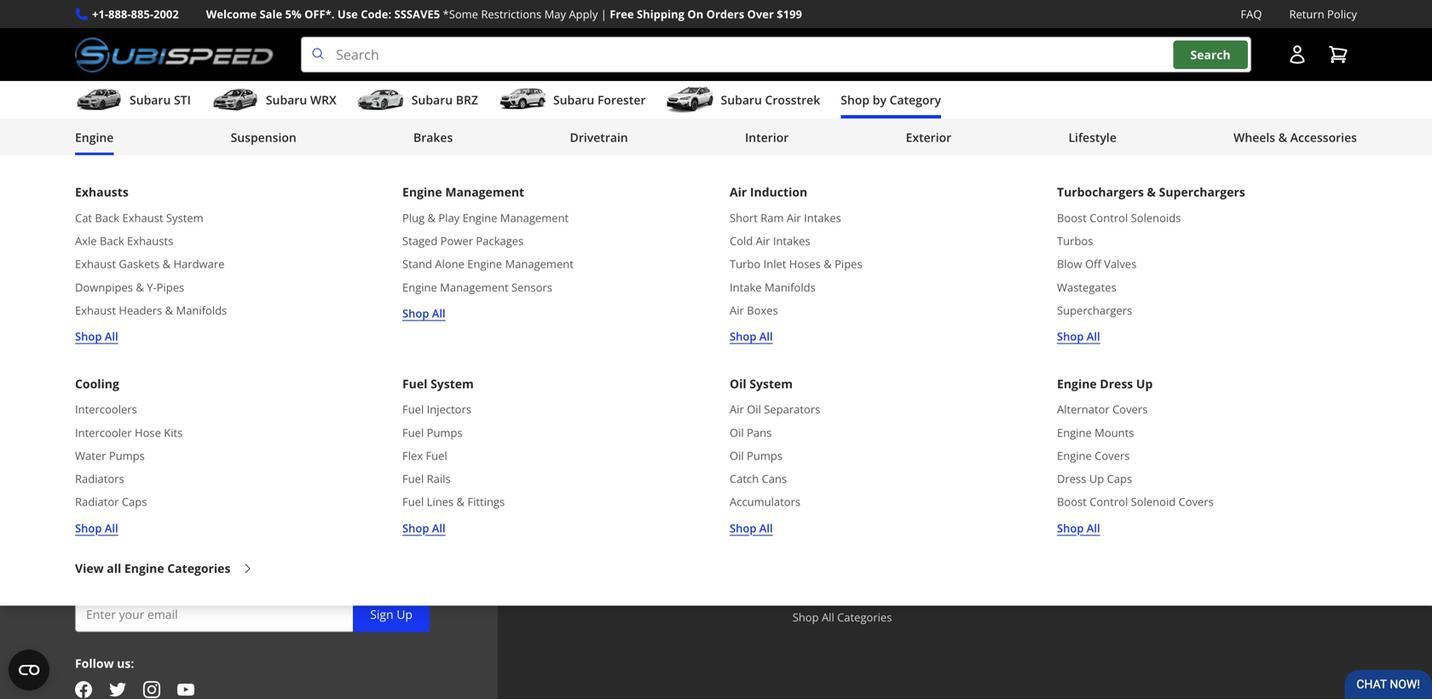 Task type: vqa. For each thing, say whether or not it's contained in the screenshot.


Task type: describe. For each thing, give the bounding box(es) containing it.
system for oil
[[750, 376, 793, 392]]

all for air induction
[[760, 329, 773, 344]]

short ram air intakes cold air intakes turbo inlet hoses & pipes intake manifolds air boxes
[[730, 210, 863, 318]]

cat back exhaust system axle back exhausts exhaust gaskets & hardware downpipes & y-pipes exhaust headers & manifolds
[[75, 210, 227, 318]]

alternator
[[1058, 402, 1110, 417]]

shop all for exhausts
[[75, 329, 118, 344]]

track
[[1093, 308, 1124, 324]]

management down the alone
[[440, 280, 509, 295]]

$199
[[777, 6, 803, 22]]

+1-888-885-2002 link
[[92, 5, 179, 23]]

plug
[[403, 210, 425, 225]]

an for create
[[873, 64, 888, 81]]

categories inside engine "element"
[[167, 561, 231, 577]]

accessories
[[1291, 129, 1358, 146]]

air inside air oil separators oil pans oil pumps catch cans accumulators
[[730, 402, 744, 417]]

account
[[891, 64, 938, 81]]

sign up
[[370, 606, 413, 623]]

shop all button for exhausts
[[75, 328, 118, 346]]

& inside the fuel injectors fuel pumps flex fuel fuel rails fuel lines & fittings
[[457, 494, 465, 510]]

manifolds inside the cat back exhaust system axle back exhausts exhaust gaskets & hardware downpipes & y-pipes exhaust headers & manifolds
[[176, 303, 227, 318]]

Enter your email text field
[[75, 597, 430, 632]]

crosstrek
[[765, 92, 821, 108]]

create an account link
[[832, 64, 938, 81]]

engine management
[[403, 184, 525, 200]]

shipping image
[[539, 247, 556, 264]]

0 vertical spatial dress
[[1101, 376, 1134, 392]]

fuel down the fuel system
[[403, 402, 424, 417]]

headers
[[119, 303, 162, 318]]

shop all button for engine dress up
[[1058, 519, 1101, 537]]

a collage of action shots of vehicles image
[[0, 0, 1433, 219]]

0 vertical spatial free
[[610, 6, 634, 22]]

air right the ram
[[787, 210, 801, 225]]

& inside dropdown button
[[1279, 129, 1288, 146]]

ways
[[245, 327, 273, 343]]

0 vertical spatial up
[[1137, 376, 1153, 392]]

newsletter
[[75, 469, 189, 496]]

open widget image
[[9, 650, 49, 691]]

sensors
[[512, 280, 553, 295]]

category
[[890, 92, 942, 108]]

custom-
[[783, 308, 828, 324]]

boost inside boost control solenoids turbos blow off valves wastegates superchargers
[[1058, 210, 1087, 225]]

time
[[294, 308, 320, 324]]

create an account
[[832, 64, 938, 81]]

careers link
[[1031, 445, 1091, 460]]

wrx
[[310, 92, 337, 108]]

subaru sti
[[130, 92, 191, 108]]

search button
[[1174, 40, 1248, 69]]

cat
[[75, 210, 92, 225]]

shop all link for fuel system
[[403, 519, 446, 537]]

air up the short
[[730, 184, 747, 200]]

shop all link for air induction
[[730, 328, 773, 346]]

0 vertical spatial exhaust
[[122, 210, 163, 225]]

log in
[[865, 21, 904, 39]]

all for oil system
[[760, 521, 773, 536]]

an for become
[[130, 511, 146, 530]]

email
[[101, 534, 136, 552]]

wheels & accessories button
[[1234, 122, 1358, 156]]

y-
[[147, 280, 157, 295]]

all for engine dress up
[[1087, 521, 1101, 536]]

pumps inside the fuel injectors fuel pumps flex fuel fuel rails fuel lines & fittings
[[427, 425, 463, 440]]

a subaru forester thumbnail image image
[[499, 87, 547, 113]]

injectors
[[427, 402, 472, 417]]

the inside become an official subispeed insider! subscribing to our email list means you'll be the first in line for exciting news, discounts, and more. let's get started!
[[264, 534, 284, 552]]

management up shipping icon
[[500, 210, 569, 225]]

subaru for subaru sti
[[130, 92, 171, 108]]

0 vertical spatial shipping
[[637, 6, 685, 22]]

interior button
[[745, 122, 789, 156]]

0 vertical spatial us
[[1074, 408, 1091, 427]]

play
[[439, 210, 460, 225]]

and inside exclusive rewards get exclusive offers and rewards every time you shop! plus, explore other ways to earn
[[188, 308, 210, 324]]

facebook logo image
[[75, 682, 92, 699]]

0 horizontal spatial free
[[503, 282, 532, 301]]

shop all link for turbochargers & superchargers
[[1058, 328, 1101, 346]]

sign up button
[[353, 597, 430, 632]]

about us link
[[1031, 500, 1091, 515]]

subaru crosstrek
[[721, 92, 821, 108]]

first
[[288, 534, 313, 552]]

our
[[75, 534, 97, 552]]

you
[[323, 308, 343, 324]]

code:
[[361, 6, 392, 22]]

you'll
[[207, 534, 240, 552]]

system inside the cat back exhaust system axle back exhausts exhaust gaskets & hardware downpipes & y-pipes exhaust headers & manifolds
[[166, 210, 204, 225]]

885-
[[131, 6, 154, 22]]

caps for engine dress up
[[1108, 471, 1133, 487]]

shop all button for turbochargers & superchargers
[[1058, 328, 1101, 346]]

1 vertical spatial us
[[1065, 500, 1078, 515]]

twitter logo image
[[109, 682, 126, 699]]

air oil separators oil pans oil pumps catch cans accumulators
[[730, 402, 821, 510]]

1 about from the top
[[1031, 408, 1070, 427]]

shop all link down the stand
[[403, 304, 446, 322]]

1 vertical spatial exhaust
[[75, 256, 116, 272]]

shop all button for fuel system
[[403, 519, 446, 537]]

dress inside alternator covers engine mounts engine covers dress up caps boost control solenoid covers
[[1058, 471, 1087, 487]]

view
[[1151, 308, 1176, 324]]

short
[[730, 210, 758, 225]]

hub
[[1331, 308, 1353, 324]]

track and view all orders from one central hub
[[1093, 308, 1353, 324]]

cooling
[[75, 376, 119, 392]]

shop all for fuel system
[[403, 521, 446, 536]]

radiator
[[75, 494, 119, 510]]

radiators
[[75, 471, 124, 487]]

earn
[[291, 327, 316, 343]]

search input field
[[301, 37, 1252, 73]]

888-
[[108, 6, 131, 22]]

intercoolers intercooler hose kits water pumps radiators radiator caps
[[75, 402, 183, 510]]

subaru for subaru wrx
[[266, 92, 307, 108]]

cold
[[730, 233, 753, 249]]

sign
[[370, 606, 394, 623]]

intake
[[730, 280, 762, 295]]

to left take
[[875, 308, 886, 324]]

0 vertical spatial superchargers
[[1160, 184, 1246, 200]]

drivetrain
[[570, 129, 628, 146]]

youtube logo image
[[177, 682, 194, 699]]

alternator covers engine mounts engine covers dress up caps boost control solenoid covers
[[1058, 402, 1214, 510]]

get
[[77, 308, 96, 324]]

pipes inside the cat back exhaust system axle back exhausts exhaust gaskets & hardware downpipes & y-pipes exhaust headers & manifolds
[[157, 280, 184, 295]]

the inside the shop custom-fit parts to take your vehicle to the next level
[[1001, 308, 1019, 324]]

shop all for oil system
[[730, 521, 773, 536]]

central
[[1289, 308, 1328, 324]]

downpipes
[[75, 280, 133, 295]]

engine down the list on the left of the page
[[124, 561, 164, 577]]

subaru brz
[[412, 92, 478, 108]]

caps for cooling
[[122, 494, 147, 510]]

subaru for subaru brz
[[412, 92, 453, 108]]

sssave5
[[394, 6, 440, 22]]

shop all button for cooling
[[75, 519, 118, 537]]

kits
[[164, 425, 183, 440]]

flex
[[403, 448, 423, 463]]

and left view
[[1127, 308, 1148, 324]]

take
[[889, 308, 913, 324]]

orders
[[1195, 308, 1231, 324]]

up inside 'button'
[[397, 606, 413, 623]]

become an official subispeed insider! subscribing to our email list means you'll be the first in line for exciting news, discounts, and more. let's get started!
[[75, 511, 429, 574]]

wheels
[[1234, 129, 1276, 146]]

shop inside the shop custom-fit parts to take your vehicle to the next level
[[752, 308, 780, 324]]

air right cold
[[756, 233, 771, 249]]

1 vertical spatial intakes
[[773, 233, 811, 249]]

shop all link for oil system
[[730, 519, 773, 537]]

subaru wrx button
[[211, 85, 337, 119]]

by
[[873, 92, 887, 108]]

rewards
[[213, 282, 270, 301]]

exterior
[[906, 129, 952, 146]]

fuel up injectors
[[403, 376, 428, 392]]

all for fuel system
[[432, 521, 446, 536]]

vehicle
[[945, 308, 983, 324]]

hose
[[135, 425, 161, 440]]

become
[[75, 511, 127, 530]]

solenoids
[[1131, 210, 1182, 225]]

parts
[[843, 308, 871, 324]]

subaru for subaru crosstrek
[[721, 92, 762, 108]]

search
[[1191, 46, 1231, 63]]

follow us:
[[75, 656, 134, 672]]

engine element
[[0, 155, 1433, 606]]

shop all for cooling
[[75, 521, 118, 536]]

1 subispeed logo image from the top
[[75, 37, 274, 73]]

forester
[[598, 92, 646, 108]]



Task type: locate. For each thing, give the bounding box(es) containing it.
pipes inside short ram air intakes cold air intakes turbo inlet hoses & pipes intake manifolds air boxes
[[835, 256, 863, 272]]

0 vertical spatial intakes
[[804, 210, 842, 225]]

in inside button
[[892, 21, 904, 39]]

0 horizontal spatial pipes
[[157, 280, 184, 295]]

fuel
[[403, 376, 428, 392], [403, 402, 424, 417], [403, 425, 424, 440], [426, 448, 448, 463], [403, 471, 424, 487], [403, 494, 424, 510]]

to up exciting
[[394, 511, 407, 530]]

back right 'cat'
[[95, 210, 119, 225]]

engine up alternator
[[1058, 376, 1097, 392]]

exciting
[[380, 534, 429, 552]]

boost inside alternator covers engine mounts engine covers dress up caps boost control solenoid covers
[[1058, 494, 1087, 510]]

main element
[[0, 81, 1433, 606]]

0 vertical spatial about us
[[1031, 408, 1091, 427]]

0 horizontal spatial all
[[107, 561, 121, 577]]

hoses
[[790, 256, 821, 272]]

pans
[[747, 425, 772, 440]]

2 about from the top
[[1031, 500, 1062, 515]]

subaru
[[130, 92, 171, 108], [266, 92, 307, 108], [412, 92, 453, 108], [553, 92, 595, 108], [721, 92, 762, 108]]

a subaru brz thumbnail image image
[[357, 87, 405, 113]]

catch cans link
[[730, 470, 787, 488], [730, 470, 787, 488]]

and up explore
[[188, 308, 210, 324]]

1 vertical spatial the
[[264, 534, 284, 552]]

fuel injectors link
[[403, 401, 472, 419], [403, 401, 472, 419]]

gaskets
[[119, 256, 160, 272]]

manifolds inside short ram air intakes cold air intakes turbo inlet hoses & pipes intake manifolds air boxes
[[765, 280, 816, 295]]

shop all button for oil system
[[730, 519, 773, 537]]

0 horizontal spatial dress
[[1058, 471, 1087, 487]]

2 vertical spatial exhaust
[[75, 303, 116, 318]]

sti
[[174, 92, 191, 108]]

in right log
[[892, 21, 904, 39]]

0 vertical spatial caps
[[1108, 471, 1133, 487]]

2 horizontal spatial system
[[750, 376, 793, 392]]

level
[[886, 327, 912, 343]]

1 vertical spatial covers
[[1095, 448, 1131, 463]]

pumps down injectors
[[427, 425, 463, 440]]

caps inside alternator covers engine mounts engine covers dress up caps boost control solenoid covers
[[1108, 471, 1133, 487]]

0 horizontal spatial an
[[130, 511, 146, 530]]

1 vertical spatial about
[[1031, 500, 1062, 515]]

flex fuel link
[[403, 447, 448, 465], [403, 447, 448, 465]]

1 horizontal spatial an
[[873, 64, 888, 81]]

turbos
[[1058, 233, 1094, 249]]

intercoolers link
[[75, 401, 137, 419], [75, 401, 137, 419]]

exhausts up 'gaskets'
[[127, 233, 173, 249]]

system up rewards image
[[166, 210, 204, 225]]

shipping left the on
[[637, 6, 685, 22]]

control
[[1090, 210, 1129, 225], [1090, 494, 1129, 510]]

0 vertical spatial control
[[1090, 210, 1129, 225]]

covers down mounts
[[1095, 448, 1131, 463]]

superchargers inside boost control solenoids turbos blow off valves wastegates superchargers
[[1058, 303, 1133, 318]]

welcome sale 5% off*. use code: sssave5 *some restrictions may apply | free shipping on orders over $199
[[206, 6, 803, 22]]

shop all for engine dress up
[[1058, 521, 1101, 536]]

& right 'gaskets'
[[163, 256, 171, 272]]

caps right radiator
[[122, 494, 147, 510]]

2 about us from the top
[[1031, 500, 1078, 515]]

subaru up the interior
[[721, 92, 762, 108]]

air down oil system
[[730, 402, 744, 417]]

subaru brz button
[[357, 85, 478, 119]]

ram
[[761, 210, 784, 225]]

1 horizontal spatial manifolds
[[765, 280, 816, 295]]

5%
[[285, 6, 302, 22]]

all for exhausts
[[105, 329, 118, 344]]

pumps up newsletter
[[109, 448, 145, 463]]

interior
[[745, 129, 789, 146]]

1 vertical spatial up
[[1090, 471, 1105, 487]]

your
[[916, 308, 941, 324]]

button image
[[1288, 44, 1308, 65]]

0 horizontal spatial superchargers
[[1058, 303, 1133, 318]]

to down the "every"
[[276, 327, 287, 343]]

+1-
[[92, 6, 108, 22]]

oil pumps link
[[730, 447, 783, 465], [730, 447, 783, 465]]

& down exclusive
[[165, 303, 173, 318]]

manifolds
[[765, 280, 816, 295], [176, 303, 227, 318]]

shop all button down about us link
[[1058, 519, 1101, 537]]

control inside alternator covers engine mounts engine covers dress up caps boost control solenoid covers
[[1090, 494, 1129, 510]]

1 subaru from the left
[[130, 92, 171, 108]]

one
[[1265, 308, 1286, 324]]

fuel up flex
[[403, 425, 424, 440]]

fuel up rails
[[426, 448, 448, 463]]

a subaru crosstrek thumbnail image image
[[667, 87, 714, 113]]

&
[[1279, 129, 1288, 146], [1148, 184, 1157, 200], [428, 210, 436, 225], [163, 256, 171, 272], [824, 256, 832, 272], [136, 280, 144, 295], [165, 303, 173, 318], [457, 494, 465, 510]]

& up solenoids
[[1148, 184, 1157, 200]]

about us down careers
[[1031, 500, 1078, 515]]

exclusive
[[99, 308, 150, 324]]

& right hoses
[[824, 256, 832, 272]]

shop all
[[403, 306, 446, 321], [75, 329, 118, 344], [730, 329, 773, 344], [1058, 329, 1101, 344], [75, 521, 118, 536], [403, 521, 446, 536], [730, 521, 773, 536], [1058, 521, 1101, 536]]

1 vertical spatial control
[[1090, 494, 1129, 510]]

free down packages
[[503, 282, 532, 301]]

up down careers 'link'
[[1090, 471, 1105, 487]]

& right wheels
[[1279, 129, 1288, 146]]

fuel injectors fuel pumps flex fuel fuel rails fuel lines & fittings
[[403, 402, 505, 510]]

faq link
[[1241, 5, 1263, 23]]

0 vertical spatial the
[[1001, 308, 1019, 324]]

1 vertical spatial an
[[130, 511, 146, 530]]

shipping down shipping icon
[[535, 282, 592, 301]]

to inside exclusive rewards get exclusive offers and rewards every time you shop! plus, explore other ways to earn
[[276, 327, 287, 343]]

superchargers up solenoids
[[1160, 184, 1246, 200]]

shop all for air induction
[[730, 329, 773, 344]]

fuel left lines
[[403, 494, 424, 510]]

a subaru sti thumbnail image image
[[75, 87, 123, 113]]

shop all link for cooling
[[75, 519, 118, 537]]

0 horizontal spatial the
[[264, 534, 284, 552]]

2 horizontal spatial pumps
[[747, 448, 783, 463]]

catch
[[730, 471, 759, 487]]

shop by category
[[841, 92, 942, 108]]

shop all link for engine dress up
[[1058, 519, 1101, 537]]

1 horizontal spatial free
[[610, 6, 634, 22]]

air induction
[[730, 184, 808, 200]]

control inside boost control solenoids turbos blow off valves wastegates superchargers
[[1090, 210, 1129, 225]]

1 about us from the top
[[1031, 408, 1091, 427]]

turbochargers & superchargers
[[1058, 184, 1246, 200]]

1 vertical spatial boost
[[1058, 494, 1087, 510]]

the right vehicle
[[1001, 308, 1019, 324]]

& left play
[[428, 210, 436, 225]]

axle
[[75, 233, 97, 249]]

back right axle
[[100, 233, 124, 249]]

shop all link down lines
[[403, 519, 446, 537]]

fuel lines & fittings link
[[403, 493, 505, 511], [403, 493, 505, 511]]

turbo inlet hoses & pipes link
[[730, 255, 863, 273], [730, 255, 863, 273]]

an inside become an official subispeed insider! subscribing to our email list means you'll be the first in line for exciting news, discounts, and more. let's get started!
[[130, 511, 146, 530]]

subaru sti button
[[75, 85, 191, 119]]

1 vertical spatial all
[[107, 561, 121, 577]]

suspension button
[[231, 122, 297, 156]]

shop by category button
[[841, 85, 942, 119]]

shop all button
[[403, 304, 446, 322], [75, 328, 118, 346], [730, 328, 773, 346], [1058, 328, 1101, 346], [75, 519, 118, 537], [403, 519, 446, 537], [730, 519, 773, 537], [1058, 519, 1101, 537]]

engine down a subaru sti thumbnail image at the top of the page
[[75, 129, 114, 146]]

engine button
[[75, 122, 114, 156]]

engine up careers 'link'
[[1058, 425, 1092, 440]]

next
[[859, 327, 883, 343]]

boost control solenoids turbos blow off valves wastegates superchargers
[[1058, 210, 1182, 318]]

2 subaru from the left
[[266, 92, 307, 108]]

in inside become an official subispeed insider! subscribing to our email list means you'll be the first in line for exciting news, discounts, and more. let's get started!
[[317, 534, 328, 552]]

boost up turbos
[[1058, 210, 1087, 225]]

every
[[261, 308, 291, 324]]

0 vertical spatial back
[[95, 210, 119, 225]]

pumps inside intercoolers intercooler hose kits water pumps radiators radiator caps
[[109, 448, 145, 463]]

0 vertical spatial exhausts
[[75, 184, 129, 200]]

more.
[[211, 556, 249, 574]]

create
[[832, 64, 870, 81]]

accumulators link
[[730, 493, 801, 511], [730, 493, 801, 511]]

welcome
[[206, 6, 257, 22]]

2 control from the top
[[1090, 494, 1129, 510]]

1 vertical spatial pipes
[[157, 280, 184, 295]]

us down careers 'link'
[[1065, 500, 1078, 515]]

subaru left wrx
[[266, 92, 307, 108]]

shop all button down radiator
[[75, 519, 118, 537]]

view all engine categories
[[75, 561, 231, 577]]

engine management sensors link
[[403, 278, 553, 296], [403, 278, 553, 296]]

shop all down accumulators in the right of the page
[[730, 521, 773, 536]]

1 vertical spatial manifolds
[[176, 303, 227, 318]]

and down means
[[183, 556, 208, 574]]

0 horizontal spatial shipping
[[535, 282, 592, 301]]

1 horizontal spatial dress
[[1101, 376, 1134, 392]]

4 subaru from the left
[[553, 92, 595, 108]]

fuel down flex
[[403, 471, 424, 487]]

and inside become an official subispeed insider! subscribing to our email list means you'll be the first in line for exciting news, discounts, and more. let's get started!
[[183, 556, 208, 574]]

boost control solenoids link
[[1058, 209, 1182, 227], [1058, 209, 1182, 227]]

1 horizontal spatial caps
[[1108, 471, 1133, 487]]

brz
[[456, 92, 478, 108]]

1 horizontal spatial system
[[431, 376, 474, 392]]

shop all down get
[[75, 329, 118, 344]]

subaru left sti
[[130, 92, 171, 108]]

fuel rails link
[[403, 470, 451, 488], [403, 470, 451, 488]]

shop all button down lines
[[403, 519, 446, 537]]

up right sign
[[397, 606, 413, 623]]

all for turbochargers & superchargers
[[1087, 329, 1101, 344]]

management up play
[[445, 184, 525, 200]]

insider!
[[266, 511, 313, 530]]

be
[[244, 534, 260, 552]]

dress up alternator
[[1101, 376, 1134, 392]]

system up separators
[[750, 376, 793, 392]]

an up by
[[873, 64, 888, 81]]

caps inside intercoolers intercooler hose kits water pumps radiators radiator caps
[[122, 494, 147, 510]]

superchargers link
[[1058, 301, 1133, 319], [1058, 301, 1133, 319]]

system for fuel
[[431, 376, 474, 392]]

shop all button for air induction
[[730, 328, 773, 346]]

1 horizontal spatial up
[[1090, 471, 1105, 487]]

1 vertical spatial back
[[100, 233, 124, 249]]

shop all down boxes
[[730, 329, 773, 344]]

1 horizontal spatial the
[[1001, 308, 1019, 324]]

engine down the stand
[[403, 280, 437, 295]]

3 subaru from the left
[[412, 92, 453, 108]]

0 horizontal spatial manifolds
[[176, 303, 227, 318]]

1 vertical spatial dress
[[1058, 471, 1087, 487]]

1 vertical spatial shipping
[[535, 282, 592, 301]]

1 horizontal spatial shipping
[[637, 6, 685, 22]]

0 horizontal spatial system
[[166, 210, 204, 225]]

management up the sensors
[[505, 256, 574, 272]]

subispeed logo image
[[75, 37, 274, 73], [75, 406, 274, 442]]

engine up packages
[[463, 210, 498, 225]]

covers right solenoid
[[1179, 494, 1214, 510]]

pumps inside air oil separators oil pans oil pumps catch cans accumulators
[[747, 448, 783, 463]]

use
[[338, 6, 358, 22]]

shop all for turbochargers & superchargers
[[1058, 329, 1101, 344]]

solenoid
[[1131, 494, 1176, 510]]

system up injectors
[[431, 376, 474, 392]]

to right vehicle
[[986, 308, 997, 324]]

instagram logo image
[[143, 682, 160, 699]]

drivetrain button
[[570, 122, 628, 156]]

dress up caps link
[[1058, 470, 1133, 488], [1058, 470, 1133, 488]]

1 vertical spatial categories
[[838, 610, 892, 625]]

5 subaru from the left
[[721, 92, 762, 108]]

1 vertical spatial caps
[[122, 494, 147, 510]]

lifestyle button
[[1069, 122, 1117, 156]]

in
[[892, 21, 904, 39], [317, 534, 328, 552]]

caps up solenoid
[[1108, 471, 1133, 487]]

shop all button down the stand
[[403, 304, 446, 322]]

shop all down the stand
[[403, 306, 446, 321]]

covers up mounts
[[1113, 402, 1148, 417]]

about us up careers 'link'
[[1031, 408, 1091, 427]]

about up careers
[[1031, 408, 1070, 427]]

1 vertical spatial subispeed logo image
[[75, 406, 274, 442]]

0 vertical spatial categories
[[167, 561, 231, 577]]

induction
[[750, 184, 808, 200]]

0 vertical spatial about
[[1031, 408, 1070, 427]]

exhausts inside the cat back exhaust system axle back exhausts exhaust gaskets & hardware downpipes & y-pipes exhaust headers & manifolds
[[127, 233, 173, 249]]

air down "intake"
[[730, 303, 744, 318]]

up inside alternator covers engine mounts engine covers dress up caps boost control solenoid covers
[[1090, 471, 1105, 487]]

engine up plug
[[403, 184, 442, 200]]

to inside become an official subispeed insider! subscribing to our email list means you'll be the first in line for exciting news, discounts, and more. let's get started!
[[394, 511, 407, 530]]

engine dress up
[[1058, 376, 1153, 392]]

shop custom-fit parts to take your vehicle to the next level
[[752, 308, 1019, 343]]

1 control from the top
[[1090, 210, 1129, 225]]

system
[[166, 210, 204, 225], [431, 376, 474, 392], [750, 376, 793, 392]]

0 vertical spatial boost
[[1058, 210, 1087, 225]]

up down view
[[1137, 376, 1153, 392]]

shop all link down radiator
[[75, 519, 118, 537]]

may
[[545, 6, 566, 22]]

shop all down lines
[[403, 521, 446, 536]]

exhaust down downpipes
[[75, 303, 116, 318]]

1 vertical spatial superchargers
[[1058, 303, 1133, 318]]

& left y-
[[136, 280, 144, 295]]

shop all categories link
[[793, 610, 892, 625]]

0 vertical spatial pipes
[[835, 256, 863, 272]]

subscribing
[[316, 511, 390, 530]]

0 horizontal spatial caps
[[122, 494, 147, 510]]

fuel system
[[403, 376, 474, 392]]

all for cooling
[[105, 521, 118, 536]]

shop all button down boxes
[[730, 328, 773, 346]]

manifolds up explore
[[176, 303, 227, 318]]

1 horizontal spatial in
[[892, 21, 904, 39]]

plus,
[[137, 327, 164, 343]]

exhaust up 'gaskets'
[[122, 210, 163, 225]]

2 vertical spatial covers
[[1179, 494, 1214, 510]]

2 boost from the top
[[1058, 494, 1087, 510]]

1 vertical spatial exhausts
[[127, 233, 173, 249]]

get
[[285, 556, 305, 574]]

intakes
[[804, 210, 842, 225], [773, 233, 811, 249]]

& right lines
[[457, 494, 465, 510]]

control down 'turbochargers'
[[1090, 210, 1129, 225]]

1 boost from the top
[[1058, 210, 1087, 225]]

free right |
[[610, 6, 634, 22]]

shop!
[[104, 327, 134, 343]]

shop inside dropdown button
[[841, 92, 870, 108]]

1 horizontal spatial categories
[[838, 610, 892, 625]]

2 horizontal spatial up
[[1137, 376, 1153, 392]]

engine down packages
[[468, 256, 502, 272]]

1 horizontal spatial pipes
[[835, 256, 863, 272]]

shop all link down boxes
[[730, 328, 773, 346]]

control left solenoid
[[1090, 494, 1129, 510]]

alternator covers link
[[1058, 401, 1148, 419], [1058, 401, 1148, 419]]

shop all link down accumulators in the right of the page
[[730, 519, 773, 537]]

engine down alternator
[[1058, 448, 1092, 463]]

pipes up offers
[[157, 280, 184, 295]]

on
[[688, 6, 704, 22]]

back
[[95, 210, 119, 225], [100, 233, 124, 249]]

0 horizontal spatial pumps
[[109, 448, 145, 463]]

1 horizontal spatial pumps
[[427, 425, 463, 440]]

manifolds down hoses
[[765, 280, 816, 295]]

explore
[[167, 327, 209, 343]]

superchargers
[[1160, 184, 1246, 200], [1058, 303, 1133, 318]]

plug & play engine management staged power packages stand alone engine management engine management sensors
[[403, 210, 574, 295]]

& inside the plug & play engine management staged power packages stand alone engine management engine management sensors
[[428, 210, 436, 225]]

2 vertical spatial up
[[397, 606, 413, 623]]

0 vertical spatial subispeed logo image
[[75, 37, 274, 73]]

pumps down pans
[[747, 448, 783, 463]]

0 horizontal spatial in
[[317, 534, 328, 552]]

a subaru wrx thumbnail image image
[[211, 87, 259, 113]]

0 vertical spatial all
[[1179, 308, 1192, 324]]

0 vertical spatial in
[[892, 21, 904, 39]]

1 horizontal spatial all
[[1179, 308, 1192, 324]]

1 vertical spatial in
[[317, 534, 328, 552]]

1 vertical spatial free
[[503, 282, 532, 301]]

shop all button down accumulators in the right of the page
[[730, 519, 773, 537]]

rewards image
[[201, 247, 218, 264]]

superchargers down wastegates
[[1058, 303, 1133, 318]]

all right view
[[1179, 308, 1192, 324]]

shop all link down get
[[75, 328, 118, 346]]

downpipes & y-pipes link
[[75, 278, 184, 296], [75, 278, 184, 296]]

an up the list on the left of the page
[[130, 511, 146, 530]]

shop all categories
[[793, 610, 892, 625]]

all inside engine "element"
[[107, 561, 121, 577]]

& inside short ram air intakes cold air intakes turbo inlet hoses & pipes intake manifolds air boxes
[[824, 256, 832, 272]]

subaru for subaru forester
[[553, 92, 595, 108]]

shop all link down about us link
[[1058, 519, 1101, 537]]

subaru inside dropdown button
[[553, 92, 595, 108]]

1 vertical spatial about us
[[1031, 500, 1078, 515]]

shop all down about us link
[[1058, 521, 1101, 536]]

2 subispeed logo image from the top
[[75, 406, 274, 442]]

0 vertical spatial manifolds
[[765, 280, 816, 295]]

0 vertical spatial covers
[[1113, 402, 1148, 417]]

0 horizontal spatial categories
[[167, 561, 231, 577]]

shop all down track
[[1058, 329, 1101, 344]]

shop all link for exhausts
[[75, 328, 118, 346]]

brakes button
[[414, 122, 453, 156]]

turbo
[[730, 256, 761, 272]]

0 vertical spatial an
[[873, 64, 888, 81]]

1 horizontal spatial superchargers
[[1160, 184, 1246, 200]]

all right 'view'
[[107, 561, 121, 577]]

0 horizontal spatial up
[[397, 606, 413, 623]]

exhaust up downpipes
[[75, 256, 116, 272]]



